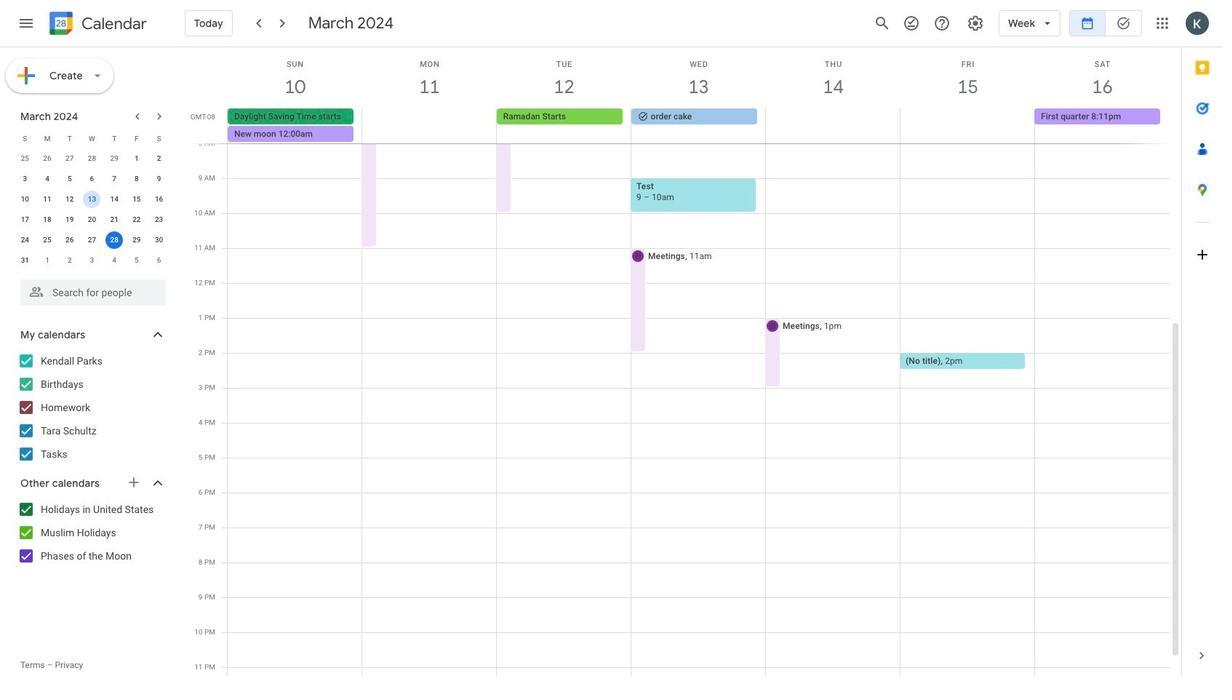 Task type: vqa. For each thing, say whether or not it's contained in the screenshot.
26 Element
yes



Task type: describe. For each thing, give the bounding box(es) containing it.
10 element
[[16, 191, 34, 208]]

calendar element
[[47, 9, 147, 41]]

15 element
[[128, 191, 145, 208]]

20 element
[[83, 211, 101, 229]]

february 28 element
[[83, 150, 101, 167]]

february 26 element
[[39, 150, 56, 167]]

28, today element
[[106, 231, 123, 249]]

14 element
[[106, 191, 123, 208]]

february 27 element
[[61, 150, 78, 167]]

31 element
[[16, 252, 34, 269]]

4 element
[[39, 170, 56, 188]]

settings menu image
[[967, 15, 985, 32]]

13 element
[[83, 191, 101, 208]]

Search for people text field
[[29, 279, 157, 306]]

main drawer image
[[17, 15, 35, 32]]

17 element
[[16, 211, 34, 229]]

25 element
[[39, 231, 56, 249]]

add other calendars image
[[127, 475, 141, 490]]

24 element
[[16, 231, 34, 249]]

5 element
[[61, 170, 78, 188]]

29 element
[[128, 231, 145, 249]]

april 3 element
[[83, 252, 101, 269]]

march 2024 grid
[[14, 128, 170, 271]]

19 element
[[61, 211, 78, 229]]

18 element
[[39, 211, 56, 229]]

2 element
[[150, 150, 168, 167]]

other calendars list
[[3, 498, 180, 568]]

my calendars list
[[3, 349, 180, 466]]



Task type: locate. For each thing, give the bounding box(es) containing it.
None search field
[[0, 274, 180, 306]]

23 element
[[150, 211, 168, 229]]

heading inside calendar element
[[79, 15, 147, 32]]

april 4 element
[[106, 252, 123, 269]]

february 29 element
[[106, 150, 123, 167]]

april 5 element
[[128, 252, 145, 269]]

7 element
[[106, 170, 123, 188]]

8 element
[[128, 170, 145, 188]]

april 6 element
[[150, 252, 168, 269]]

30 element
[[150, 231, 168, 249]]

27 element
[[83, 231, 101, 249]]

cell
[[228, 108, 362, 143], [362, 108, 497, 143], [766, 108, 900, 143], [900, 108, 1035, 143], [81, 189, 103, 210], [103, 230, 126, 250]]

3 element
[[16, 170, 34, 188]]

april 2 element
[[61, 252, 78, 269]]

tab list
[[1183, 47, 1223, 635]]

9 element
[[150, 170, 168, 188]]

21 element
[[106, 211, 123, 229]]

grid
[[186, 47, 1182, 676]]

22 element
[[128, 211, 145, 229]]

16 element
[[150, 191, 168, 208]]

11 element
[[39, 191, 56, 208]]

row
[[221, 108, 1182, 143], [14, 128, 170, 148], [14, 148, 170, 169], [14, 169, 170, 189], [14, 189, 170, 210], [14, 210, 170, 230], [14, 230, 170, 250], [14, 250, 170, 271]]

row group
[[14, 148, 170, 271]]

26 element
[[61, 231, 78, 249]]

february 25 element
[[16, 150, 34, 167]]

april 1 element
[[39, 252, 56, 269]]

1 element
[[128, 150, 145, 167]]

heading
[[79, 15, 147, 32]]

12 element
[[61, 191, 78, 208]]

6 element
[[83, 170, 101, 188]]



